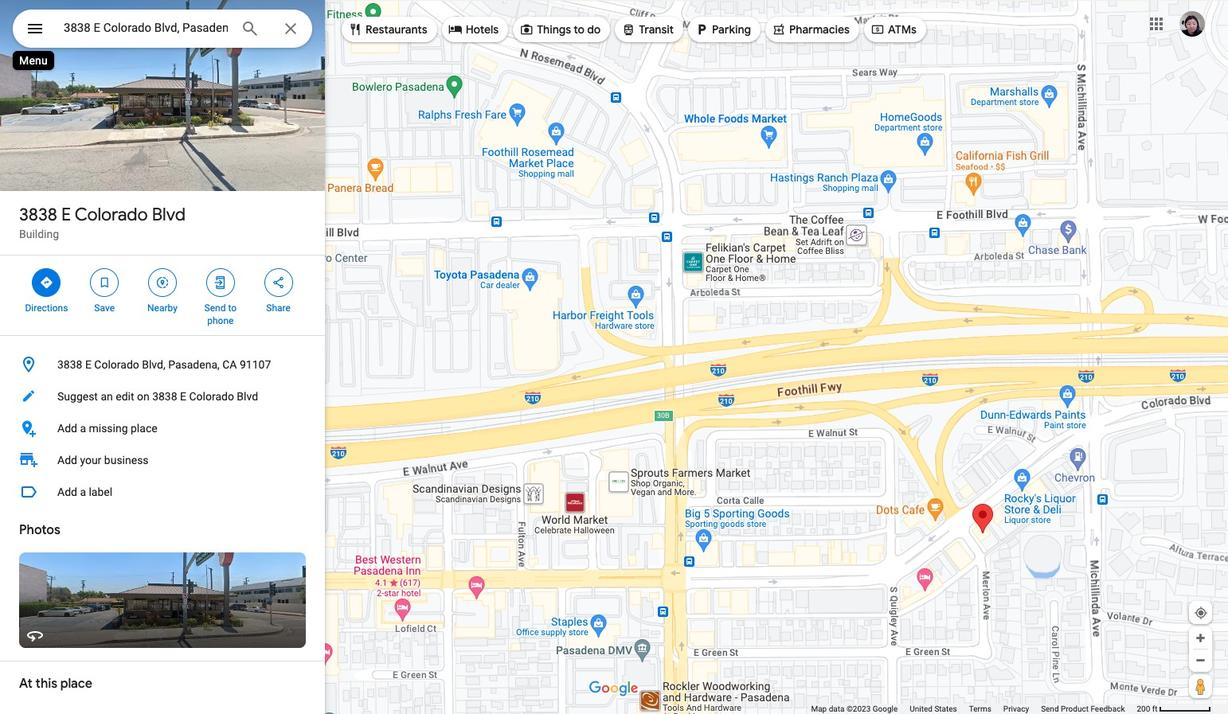 Task type: describe. For each thing, give the bounding box(es) containing it.
at
[[19, 676, 33, 692]]

your
[[80, 454, 101, 467]]

save
[[94, 303, 115, 314]]

phone
[[207, 315, 234, 327]]

200 ft
[[1137, 705, 1158, 714]]

add a missing place button
[[0, 413, 325, 444]]

show street view coverage image
[[1189, 675, 1212, 699]]

blvd inside suggest an edit on 3838 e colorado blvd button
[[237, 390, 258, 403]]

google
[[873, 705, 898, 714]]

privacy
[[1003, 705, 1029, 714]]

zoom out image
[[1195, 655, 1207, 667]]


[[519, 21, 534, 38]]


[[155, 274, 170, 292]]

this
[[35, 676, 57, 692]]

google maps element
[[0, 0, 1228, 714]]

 button
[[13, 10, 57, 51]]

3838 e colorado blvd, pasadena, ca 91107 button
[[0, 349, 325, 381]]

missing
[[89, 422, 128, 435]]

show your location image
[[1194, 606, 1208, 620]]

200
[[1137, 705, 1150, 714]]

things
[[537, 22, 571, 37]]

layers
[[39, 680, 64, 691]]

colorado for blvd
[[75, 204, 148, 226]]

parking
[[712, 22, 751, 37]]

actions for 3838 e colorado blvd region
[[0, 256, 325, 335]]


[[871, 21, 885, 38]]

suggest an edit on 3838 e colorado blvd button
[[0, 381, 325, 413]]

google account: michele murakami  
(michele.murakami@adept.ai) image
[[1180, 11, 1205, 36]]

an
[[101, 390, 113, 403]]

add for add a label
[[57, 486, 77, 499]]

3838 e colorado blvd main content
[[0, 0, 325, 714]]

add for add a missing place
[[57, 422, 77, 435]]

states
[[935, 705, 957, 714]]

colorado inside button
[[189, 390, 234, 403]]


[[621, 21, 636, 38]]

united
[[910, 705, 933, 714]]

send for send product feedback
[[1041, 705, 1059, 714]]

blvd inside 3838 e colorado blvd building
[[152, 204, 185, 226]]

atms
[[888, 22, 917, 37]]

©2023
[[847, 705, 871, 714]]

united states button
[[910, 704, 957, 714]]

terms button
[[969, 704, 992, 714]]

ca
[[222, 358, 237, 371]]


[[772, 21, 786, 38]]

add for add your business
[[57, 454, 77, 467]]

e for blvd
[[61, 204, 71, 226]]


[[213, 274, 228, 292]]

add a missing place
[[57, 422, 157, 435]]

place inside button
[[131, 422, 157, 435]]

at this place
[[19, 676, 92, 692]]

 restaurants
[[348, 21, 427, 38]]


[[348, 21, 362, 38]]

map data ©2023 google
[[811, 705, 898, 714]]

add a label
[[57, 486, 112, 499]]

add your business link
[[0, 444, 325, 476]]

hotels
[[466, 22, 499, 37]]


[[448, 21, 463, 38]]


[[25, 18, 45, 40]]

send for send to phone
[[204, 303, 226, 314]]

to inside  things to do
[[574, 22, 585, 37]]

nearby
[[147, 303, 178, 314]]

send product feedback button
[[1041, 704, 1125, 714]]

a for label
[[80, 486, 86, 499]]



Task type: locate. For each thing, give the bounding box(es) containing it.
restaurants
[[366, 22, 427, 37]]

 pharmacies
[[772, 21, 850, 38]]


[[97, 274, 112, 292]]

add
[[57, 422, 77, 435], [57, 454, 77, 467], [57, 486, 77, 499]]

feedback
[[1091, 705, 1125, 714]]

0 horizontal spatial 3838
[[19, 204, 57, 226]]

to up phone
[[228, 303, 237, 314]]


[[271, 274, 286, 292]]

2 vertical spatial colorado
[[189, 390, 234, 403]]

e
[[61, 204, 71, 226], [85, 358, 91, 371], [180, 390, 186, 403]]

3838 up "suggest"
[[57, 358, 82, 371]]

place right this
[[60, 676, 92, 692]]

0 vertical spatial e
[[61, 204, 71, 226]]

1 horizontal spatial e
[[85, 358, 91, 371]]

3838 e colorado blvd building
[[19, 204, 185, 241]]

1 horizontal spatial blvd
[[237, 390, 258, 403]]

data
[[829, 705, 845, 714]]

1 vertical spatial to
[[228, 303, 237, 314]]

1 a from the top
[[80, 422, 86, 435]]

1 vertical spatial place
[[60, 676, 92, 692]]

3838 right on
[[152, 390, 177, 403]]

to inside the send to phone
[[228, 303, 237, 314]]

a
[[80, 422, 86, 435], [80, 486, 86, 499]]

3838 inside button
[[57, 358, 82, 371]]

1 vertical spatial a
[[80, 486, 86, 499]]

0 vertical spatial colorado
[[75, 204, 148, 226]]

product
[[1061, 705, 1089, 714]]

1 horizontal spatial 3838
[[57, 358, 82, 371]]

 parking
[[695, 21, 751, 38]]

ft
[[1152, 705, 1158, 714]]

 atms
[[871, 21, 917, 38]]

pharmacies
[[789, 22, 850, 37]]

footer
[[811, 704, 1137, 714]]

colorado down pasadena, at bottom
[[189, 390, 234, 403]]

terms
[[969, 705, 992, 714]]

business
[[104, 454, 149, 467]]

0 horizontal spatial e
[[61, 204, 71, 226]]

2 vertical spatial 3838
[[152, 390, 177, 403]]

suggest an edit on 3838 e colorado blvd
[[57, 390, 258, 403]]

none field inside 3838 e colorado blvd, pasadena, ca 91107 field
[[64, 18, 228, 37]]

colorado for blvd,
[[94, 358, 139, 371]]

building
[[19, 228, 59, 241]]

1 vertical spatial blvd
[[237, 390, 258, 403]]

3838 up building
[[19, 204, 57, 226]]

 search field
[[13, 10, 312, 51]]

a for missing
[[80, 422, 86, 435]]

to
[[574, 22, 585, 37], [228, 303, 237, 314]]

to left do at the top left of page
[[574, 22, 585, 37]]

add left the label
[[57, 486, 77, 499]]

2 horizontal spatial e
[[180, 390, 186, 403]]

blvd,
[[142, 358, 165, 371]]

a inside button
[[80, 422, 86, 435]]

privacy button
[[1003, 704, 1029, 714]]

3838 inside 3838 e colorado blvd building
[[19, 204, 57, 226]]

a left missing
[[80, 422, 86, 435]]

map
[[811, 705, 827, 714]]

 transit
[[621, 21, 674, 38]]

blvd
[[152, 204, 185, 226], [237, 390, 258, 403]]

1 horizontal spatial to
[[574, 22, 585, 37]]


[[695, 21, 709, 38]]

footer inside the google maps element
[[811, 704, 1137, 714]]

united states
[[910, 705, 957, 714]]

transit
[[639, 22, 674, 37]]

colorado up edit
[[94, 358, 139, 371]]

send left product
[[1041, 705, 1059, 714]]

0 vertical spatial blvd
[[152, 204, 185, 226]]

edit
[[116, 390, 134, 403]]

colorado inside button
[[94, 358, 139, 371]]

0 horizontal spatial blvd
[[152, 204, 185, 226]]

1 horizontal spatial send
[[1041, 705, 1059, 714]]

add a label button
[[0, 476, 325, 508]]

1 horizontal spatial place
[[131, 422, 157, 435]]

blvd up 
[[152, 204, 185, 226]]

add down "suggest"
[[57, 422, 77, 435]]

directions
[[25, 303, 68, 314]]

a inside button
[[80, 486, 86, 499]]

None field
[[64, 18, 228, 37]]

on
[[137, 390, 149, 403]]

colorado inside 3838 e colorado blvd building
[[75, 204, 148, 226]]

zoom in image
[[1195, 632, 1207, 644]]

0 horizontal spatial place
[[60, 676, 92, 692]]

2 vertical spatial add
[[57, 486, 77, 499]]

200 ft button
[[1137, 705, 1211, 714]]

send to phone
[[204, 303, 237, 327]]

place down on
[[131, 422, 157, 435]]

1 add from the top
[[57, 422, 77, 435]]

3838
[[19, 204, 57, 226], [57, 358, 82, 371], [152, 390, 177, 403]]

send product feedback
[[1041, 705, 1125, 714]]

91107
[[240, 358, 271, 371]]

colorado up 
[[75, 204, 148, 226]]


[[39, 274, 54, 292]]

1 vertical spatial add
[[57, 454, 77, 467]]

2 horizontal spatial 3838
[[152, 390, 177, 403]]

3838 E Colorado Blvd, Pasadena, CA 91107 field
[[13, 10, 312, 48]]

3838 for blvd
[[19, 204, 57, 226]]

blvd down 91107
[[237, 390, 258, 403]]

2 add from the top
[[57, 454, 77, 467]]

1 vertical spatial e
[[85, 358, 91, 371]]

0 vertical spatial add
[[57, 422, 77, 435]]

3 add from the top
[[57, 486, 77, 499]]

e inside button
[[85, 358, 91, 371]]

3838 e colorado blvd, pasadena, ca 91107
[[57, 358, 271, 371]]

add inside button
[[57, 486, 77, 499]]

0 vertical spatial a
[[80, 422, 86, 435]]

send inside the send to phone
[[204, 303, 226, 314]]

3838 inside button
[[152, 390, 177, 403]]

add your business
[[57, 454, 149, 467]]

a left the label
[[80, 486, 86, 499]]

0 vertical spatial 3838
[[19, 204, 57, 226]]

2 a from the top
[[80, 486, 86, 499]]

photos
[[19, 523, 60, 538]]

2 vertical spatial e
[[180, 390, 186, 403]]

1 vertical spatial send
[[1041, 705, 1059, 714]]

send
[[204, 303, 226, 314], [1041, 705, 1059, 714]]

e for blvd,
[[85, 358, 91, 371]]

e inside button
[[180, 390, 186, 403]]

0 horizontal spatial to
[[228, 303, 237, 314]]

1 vertical spatial 3838
[[57, 358, 82, 371]]

send up phone
[[204, 303, 226, 314]]

label
[[89, 486, 112, 499]]

0 horizontal spatial send
[[204, 303, 226, 314]]

suggest
[[57, 390, 98, 403]]

send inside send product feedback button
[[1041, 705, 1059, 714]]

do
[[587, 22, 601, 37]]

colorado
[[75, 204, 148, 226], [94, 358, 139, 371], [189, 390, 234, 403]]

0 vertical spatial send
[[204, 303, 226, 314]]

e inside 3838 e colorado blvd building
[[61, 204, 71, 226]]

1 vertical spatial colorado
[[94, 358, 139, 371]]

add left your
[[57, 454, 77, 467]]

 hotels
[[448, 21, 499, 38]]

share
[[266, 303, 291, 314]]

pasadena,
[[168, 358, 220, 371]]

0 vertical spatial to
[[574, 22, 585, 37]]

add inside button
[[57, 422, 77, 435]]

3838 for blvd,
[[57, 358, 82, 371]]

0 vertical spatial place
[[131, 422, 157, 435]]

 things to do
[[519, 21, 601, 38]]

place
[[131, 422, 157, 435], [60, 676, 92, 692]]

footer containing map data ©2023 google
[[811, 704, 1137, 714]]



Task type: vqa. For each thing, say whether or not it's contained in the screenshot.
right St
no



